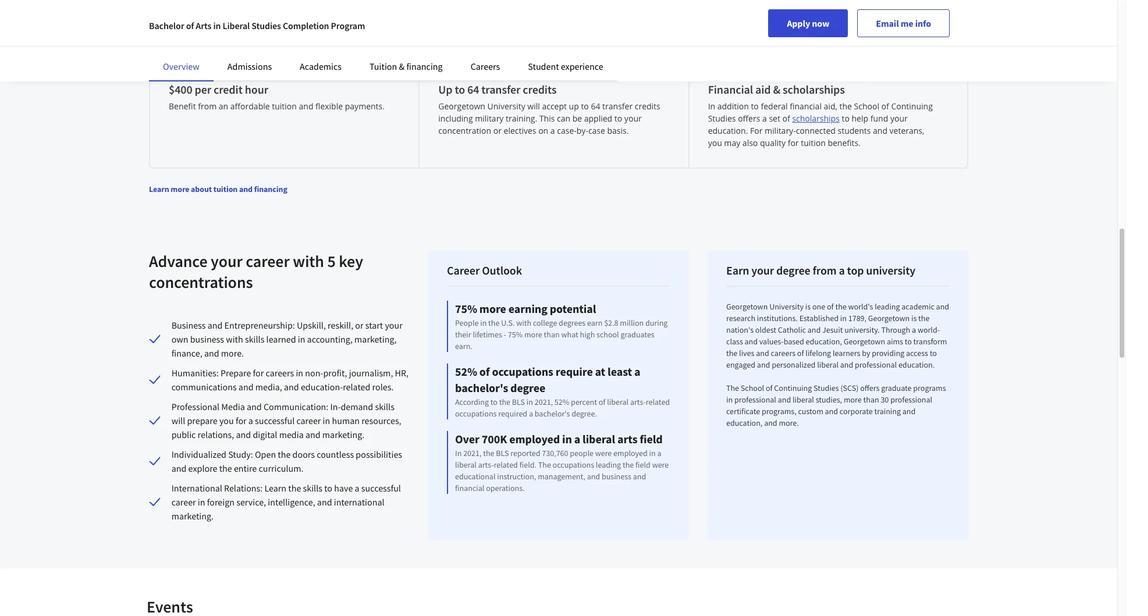 Task type: vqa. For each thing, say whether or not it's contained in the screenshot.
View course modules
no



Task type: locate. For each thing, give the bounding box(es) containing it.
university up training.
[[487, 101, 525, 112]]

university up "tuition"
[[351, 27, 420, 48]]

individualized
[[171, 449, 226, 460]]

and right intelligence,
[[317, 496, 332, 508]]

0 vertical spatial than
[[544, 329, 560, 340]]

the inside 'the school of continuing studies (scs) offers graduate programs in professional and liberal studies, more than 30 professional certificate programs, custom and corporate training and education, and more.'
[[726, 383, 739, 393]]

0 horizontal spatial university
[[487, 101, 525, 112]]

0 horizontal spatial careers
[[266, 367, 294, 379]]

0 vertical spatial learn
[[149, 184, 169, 194]]

scholarships inside financial aid & scholarships in addition to federal financial aid, the school of continuing studies offers a set of
[[783, 82, 845, 97]]

2 horizontal spatial from
[[813, 263, 837, 278]]

a inside financial aid & scholarships in addition to federal financial aid, the school of continuing studies offers a set of
[[762, 113, 767, 124]]

students
[[838, 125, 871, 136]]

admissions link
[[227, 61, 272, 72]]

graduates
[[621, 329, 654, 340]]

certificate
[[726, 406, 760, 417]]

offers right (scs)
[[860, 383, 879, 393]]

bls up the required
[[512, 397, 525, 407]]

and down values-
[[756, 348, 769, 358]]

careers inside humanities: prepare for careers in non-profit, journalism, hr, communications and media, and education-related roles.
[[266, 367, 294, 379]]

than left 30
[[863, 395, 879, 405]]

1 vertical spatial business
[[602, 471, 631, 482]]

1 vertical spatial &
[[773, 82, 780, 97]]

study:
[[228, 449, 253, 460]]

up
[[569, 101, 579, 112]]

bls inside the 52% of occupations require at least a bachelor's degree according to the bls in 2021, 52% percent of liberal arts-related occupations required a bachelor's degree.
[[512, 397, 525, 407]]

will inside up to 64 transfer credits georgetown university will accept up to 64 transfer credits including military training. this can be applied to your concentration or electives on a case-by-case basis.
[[527, 101, 540, 112]]

0 vertical spatial the
[[726, 383, 739, 393]]

university inside up to 64 transfer credits georgetown university will accept up to 64 transfer credits including military training. this can be applied to your concentration or electives on a case-by-case basis.
[[487, 101, 525, 112]]

1 horizontal spatial were
[[652, 460, 669, 470]]

successful up international on the left bottom of page
[[361, 482, 401, 494]]

case
[[588, 125, 605, 136]]

0 horizontal spatial from
[[198, 101, 217, 112]]

applied
[[584, 113, 612, 124]]

scholarships up "aid,"
[[783, 82, 845, 97]]

is down academic
[[911, 313, 917, 324]]

may
[[724, 137, 740, 148]]

continuing inside financial aid & scholarships in addition to federal financial aid, the school of continuing studies offers a set of
[[891, 101, 933, 112]]

1 vertical spatial with
[[516, 318, 531, 328]]

education. up the may
[[708, 125, 748, 136]]

affordable degree from a top university
[[149, 27, 420, 48]]

and left flexible
[[299, 101, 313, 112]]

in inside the 52% of occupations require at least a bachelor's degree according to the bls in 2021, 52% percent of liberal arts-related occupations required a bachelor's degree.
[[527, 397, 533, 407]]

learn
[[149, 184, 169, 194], [264, 482, 286, 494]]

including
[[438, 113, 473, 124]]

studies inside 'the school of continuing studies (scs) offers graduate programs in professional and liberal studies, more than 30 professional certificate programs, custom and corporate training and education, and more.'
[[814, 383, 839, 393]]

transfer
[[481, 82, 520, 97], [602, 101, 633, 112]]

1 horizontal spatial more.
[[779, 418, 799, 428]]

you down media
[[219, 415, 234, 427]]

scholarships up connected
[[792, 113, 840, 124]]

professional down by
[[855, 360, 897, 370]]

1 vertical spatial education.
[[898, 360, 935, 370]]

tuition right about
[[213, 184, 238, 194]]

2 vertical spatial from
[[813, 263, 837, 278]]

countless
[[317, 449, 354, 460]]

top up world's
[[847, 263, 864, 278]]

1 horizontal spatial or
[[493, 125, 502, 136]]

from up one
[[813, 263, 837, 278]]

a inside up to 64 transfer credits georgetown university will accept up to 64 transfer credits including military training. this can be applied to your concentration or electives on a case-by-case basis.
[[550, 125, 555, 136]]

public
[[171, 429, 196, 441]]

jesuit
[[822, 325, 843, 335]]

apply now button
[[768, 9, 848, 37]]

1 horizontal spatial with
[[293, 251, 324, 272]]

education, inside 'the school of continuing studies (scs) offers graduate programs in professional and liberal studies, more than 30 professional certificate programs, custom and corporate training and education, and more.'
[[726, 418, 763, 428]]

and inside "individualized study: open the doors countless possibilities and explore the entire curriculum."
[[171, 463, 186, 474]]

1 vertical spatial successful
[[361, 482, 401, 494]]

business down the business
[[190, 333, 224, 345]]

64 up applied
[[591, 101, 600, 112]]

0 horizontal spatial leading
[[596, 460, 621, 470]]

1 horizontal spatial bls
[[512, 397, 525, 407]]

class
[[726, 336, 743, 347]]

2 vertical spatial degree
[[510, 381, 545, 395]]

0 horizontal spatial will
[[171, 415, 185, 427]]

continuing up veterans,
[[891, 101, 933, 112]]

for down media
[[236, 415, 247, 427]]

school
[[854, 101, 879, 112], [741, 383, 764, 393]]

your inside advance your career with 5 key concentrations
[[211, 251, 243, 272]]

career inside professional media and communication: in-demand skills will prepare you for a successful career in human resources, public relations, and digital media and marketing.
[[296, 415, 321, 427]]

in inside over 700k employed in a liberal arts field in 2021, the bls reported 730,760 people were employed in a liberal arts-related field. the occupations leading the field were educational instruction, management, and business and financial operations.
[[455, 448, 462, 459]]

school inside financial aid & scholarships in addition to federal financial aid, the school of continuing studies offers a set of
[[854, 101, 879, 112]]

0 vertical spatial financial
[[790, 101, 822, 112]]

(scs)
[[840, 383, 859, 393]]

learn left about
[[149, 184, 169, 194]]

2021, inside over 700k employed in a liberal arts field in 2021, the bls reported 730,760 people were employed in a liberal arts-related field. the occupations leading the field were educational instruction, management, and business and financial operations.
[[463, 448, 482, 459]]

in inside business and entrepreneurship: upskill, reskill, or start your own business with skills learned in accounting, marketing, finance, and more.
[[298, 333, 305, 345]]

education.
[[708, 125, 748, 136], [898, 360, 935, 370]]

1 vertical spatial than
[[863, 395, 879, 405]]

financial down the educational
[[455, 483, 484, 493]]

the inside the 52% of occupations require at least a bachelor's degree according to the bls in 2021, 52% percent of liberal arts-related occupations required a bachelor's degree.
[[499, 397, 510, 407]]

1 horizontal spatial employed
[[613, 448, 648, 459]]

professional
[[171, 401, 219, 413]]

1 vertical spatial university
[[866, 263, 915, 278]]

personalized
[[772, 360, 815, 370]]

1 horizontal spatial 2021,
[[535, 397, 553, 407]]

military-
[[765, 125, 796, 136]]

1 horizontal spatial learn
[[264, 482, 286, 494]]

1 vertical spatial school
[[741, 383, 764, 393]]

1 vertical spatial leading
[[596, 460, 621, 470]]

0 vertical spatial will
[[527, 101, 540, 112]]

field
[[640, 432, 663, 446], [635, 460, 650, 470]]

an
[[219, 101, 228, 112]]

0 horizontal spatial education,
[[726, 418, 763, 428]]

offers up for
[[738, 113, 760, 124]]

the inside the international relations: learn the skills to have a successful career in foreign service, intelligence, and international marketing.
[[288, 482, 301, 494]]

1 horizontal spatial degree
[[510, 381, 545, 395]]

in down the 'over'
[[455, 448, 462, 459]]

1 horizontal spatial for
[[253, 367, 264, 379]]

liberal inside 'the school of continuing studies (scs) offers graduate programs in professional and liberal studies, more than 30 professional certificate programs, custom and corporate training and education, and more.'
[[793, 395, 814, 405]]

tuition & financing
[[370, 61, 443, 72]]

with down earning
[[516, 318, 531, 328]]

1 horizontal spatial will
[[527, 101, 540, 112]]

&
[[399, 61, 405, 72], [773, 82, 780, 97]]

occupations down people
[[553, 460, 594, 470]]

and down studies,
[[825, 406, 838, 417]]

people
[[455, 318, 479, 328]]

1 horizontal spatial continuing
[[891, 101, 933, 112]]

concentration
[[438, 125, 491, 136]]

bachelor of arts in liberal studies completion program
[[149, 20, 365, 31]]

bls inside over 700k employed in a liberal arts field in 2021, the bls reported 730,760 people were employed in a liberal arts-related field. the occupations leading the field were educational instruction, management, and business and financial operations.
[[496, 448, 509, 459]]

bls down 700k
[[496, 448, 509, 459]]

arts- inside the 52% of occupations require at least a bachelor's degree according to the bls in 2021, 52% percent of liberal arts-related occupations required a bachelor's degree.
[[630, 397, 646, 407]]

the down "class"
[[726, 348, 737, 358]]

for down military-
[[788, 137, 799, 148]]

you inside professional media and communication: in-demand skills will prepare you for a successful career in human resources, public relations, and digital media and marketing.
[[219, 415, 234, 427]]

1 horizontal spatial arts-
[[630, 397, 646, 407]]

0 horizontal spatial 2021,
[[463, 448, 482, 459]]

the up intelligence,
[[288, 482, 301, 494]]

2 vertical spatial career
[[171, 496, 196, 508]]

in inside professional media and communication: in-demand skills will prepare you for a successful career in human resources, public relations, and digital media and marketing.
[[323, 415, 330, 427]]

marketing. inside professional media and communication: in-demand skills will prepare you for a successful career in human resources, public relations, and digital media and marketing.
[[322, 429, 364, 441]]

1789,
[[848, 313, 867, 324]]

0 horizontal spatial or
[[355, 319, 363, 331]]

0 vertical spatial more.
[[221, 347, 244, 359]]

0 vertical spatial university
[[351, 27, 420, 48]]

0 vertical spatial 64
[[467, 82, 479, 97]]

0 vertical spatial transfer
[[481, 82, 520, 97]]

more. down programs,
[[779, 418, 799, 428]]

and
[[299, 101, 313, 112], [873, 125, 887, 136], [239, 184, 253, 194], [936, 301, 949, 312], [208, 319, 223, 331], [808, 325, 821, 335], [745, 336, 758, 347], [204, 347, 219, 359], [756, 348, 769, 358], [757, 360, 770, 370], [840, 360, 853, 370], [238, 381, 253, 393], [284, 381, 299, 393], [778, 395, 791, 405], [247, 401, 262, 413], [825, 406, 838, 417], [902, 406, 916, 417], [764, 418, 777, 428], [236, 429, 251, 441], [305, 429, 320, 441], [171, 463, 186, 474], [587, 471, 600, 482], [633, 471, 646, 482], [317, 496, 332, 508]]

university
[[487, 101, 525, 112], [769, 301, 804, 312]]

continuing down the personalized
[[774, 383, 812, 393]]

2 horizontal spatial tuition
[[801, 137, 826, 148]]

will inside professional media and communication: in-demand skills will prepare you for a successful career in human resources, public relations, and digital media and marketing.
[[171, 415, 185, 427]]

bachelor's left degree.
[[535, 409, 570, 419]]

& right "tuition"
[[399, 61, 405, 72]]

media,
[[255, 381, 282, 393]]

more down (scs)
[[844, 395, 862, 405]]

required
[[498, 409, 527, 419]]

addition
[[717, 101, 749, 112]]

1 vertical spatial occupations
[[455, 409, 497, 419]]

careers
[[471, 61, 500, 72]]

your right advance
[[211, 251, 243, 272]]

field right arts
[[640, 432, 663, 446]]

leading down arts
[[596, 460, 621, 470]]

0 vertical spatial career
[[246, 251, 290, 272]]

own
[[171, 333, 188, 345]]

0 vertical spatial tuition
[[272, 101, 297, 112]]

0 vertical spatial related
[[343, 381, 370, 393]]

you
[[708, 137, 722, 148], [219, 415, 234, 427]]

for inside to help fund your education. for military-connected students and veterans, you may also quality for tuition benefits.
[[788, 137, 799, 148]]

and down people
[[587, 471, 600, 482]]

intelligence,
[[268, 496, 315, 508]]

and right media at the bottom of the page
[[305, 429, 320, 441]]

during
[[645, 318, 668, 328]]

0 vertical spatial marketing.
[[322, 429, 364, 441]]

prepare
[[187, 415, 217, 427]]

list
[[149, 62, 968, 169]]

marketing.
[[322, 429, 364, 441], [171, 510, 214, 522]]

$2.8
[[604, 318, 618, 328]]

degree up institutions.
[[776, 263, 810, 278]]

1 horizontal spatial in
[[708, 101, 715, 112]]

a inside the international relations: learn the skills to have a successful career in foreign service, intelligence, and international marketing.
[[355, 482, 359, 494]]

2 horizontal spatial career
[[296, 415, 321, 427]]

university up institutions.
[[769, 301, 804, 312]]

0 vertical spatial education.
[[708, 125, 748, 136]]

0 vertical spatial business
[[190, 333, 224, 345]]

of right 'set'
[[782, 113, 790, 124]]

the inside financial aid & scholarships in addition to federal financial aid, the school of continuing studies offers a set of
[[839, 101, 852, 112]]

successful up "digital"
[[255, 415, 295, 427]]

hour
[[245, 82, 268, 97]]

and down fund
[[873, 125, 887, 136]]

52%
[[455, 364, 477, 379], [554, 397, 569, 407]]

1 horizontal spatial you
[[708, 137, 722, 148]]

skills up intelligence,
[[303, 482, 322, 494]]

1 horizontal spatial is
[[911, 313, 917, 324]]

skills down entrepreneurship:
[[245, 333, 264, 345]]

1 horizontal spatial financing
[[406, 61, 443, 72]]

1 horizontal spatial tuition
[[272, 101, 297, 112]]

research
[[726, 313, 755, 324]]

prepare
[[221, 367, 251, 379]]

upskill,
[[297, 319, 326, 331]]

successful
[[255, 415, 295, 427], [361, 482, 401, 494]]

transfer up applied
[[602, 101, 633, 112]]

and up programs,
[[778, 395, 791, 405]]

learn more about tuition and financing link
[[149, 184, 287, 194]]

field down arts
[[635, 460, 650, 470]]

and right training
[[902, 406, 916, 417]]

1 horizontal spatial the
[[726, 383, 739, 393]]

the down arts
[[623, 460, 634, 470]]

entire
[[234, 463, 257, 474]]

0 vertical spatial is
[[805, 301, 811, 312]]

career inside advance your career with 5 key concentrations
[[246, 251, 290, 272]]

on
[[538, 125, 548, 136]]

professional inside georgetown university is one of the world's leading academic and research institutions. established in 1789, georgetown is the nation's oldest catholic and jesuit university. through a world- class and values-based education, georgetown aims to transform the lives and careers of lifelong learners by providing access to engaged and personalized liberal and professional education.
[[855, 360, 897, 370]]

and right finance,
[[204, 347, 219, 359]]

occupations down according
[[455, 409, 497, 419]]

0 horizontal spatial skills
[[245, 333, 264, 345]]

university up academic
[[866, 263, 915, 278]]

degree up admissions
[[225, 27, 273, 48]]

1 horizontal spatial skills
[[303, 482, 322, 494]]

of right one
[[827, 301, 834, 312]]

0 vertical spatial credits
[[523, 82, 557, 97]]

of
[[186, 20, 194, 31], [881, 101, 889, 112], [782, 113, 790, 124], [827, 301, 834, 312], [797, 348, 804, 358], [479, 364, 490, 379], [766, 383, 773, 393], [599, 397, 605, 407]]

leading up through in the right of the page
[[875, 301, 900, 312]]

0 horizontal spatial &
[[399, 61, 405, 72]]

studies up studies,
[[814, 383, 839, 393]]

2 horizontal spatial for
[[788, 137, 799, 148]]

your up basis.
[[624, 113, 642, 124]]

5
[[327, 251, 336, 272]]

1 horizontal spatial studies
[[708, 113, 736, 124]]

with inside business and entrepreneurship: upskill, reskill, or start your own business with skills learned in accounting, marketing, finance, and more.
[[226, 333, 243, 345]]

1 horizontal spatial credits
[[635, 101, 660, 112]]

with left 5
[[293, 251, 324, 272]]

tuition right affordable
[[272, 101, 297, 112]]

professional down the graduate
[[890, 395, 932, 405]]

email
[[876, 17, 899, 29]]

offers inside 'the school of continuing studies (scs) offers graduate programs in professional and liberal studies, more than 30 professional certificate programs, custom and corporate training and education, and more.'
[[860, 383, 879, 393]]

individualized study: open the doors countless possibilities and explore the entire curriculum.
[[171, 449, 402, 474]]

education,
[[806, 336, 842, 347], [726, 418, 763, 428]]

1 vertical spatial in
[[455, 448, 462, 459]]

the up world-
[[918, 313, 930, 324]]

degree
[[225, 27, 273, 48], [776, 263, 810, 278], [510, 381, 545, 395]]

1 horizontal spatial offers
[[860, 383, 879, 393]]

0 vertical spatial or
[[493, 125, 502, 136]]

1 vertical spatial 2021,
[[463, 448, 482, 459]]

education, down certificate
[[726, 418, 763, 428]]

is left one
[[805, 301, 811, 312]]

0 horizontal spatial career
[[171, 496, 196, 508]]

0 horizontal spatial for
[[236, 415, 247, 427]]

aid,
[[824, 101, 837, 112]]

key
[[339, 251, 363, 272]]

liberal down least
[[607, 397, 629, 407]]

georgetown
[[438, 101, 485, 112], [726, 301, 768, 312], [868, 313, 910, 324], [844, 336, 885, 347]]

0 vertical spatial 52%
[[455, 364, 477, 379]]

continuing inside 'the school of continuing studies (scs) offers graduate programs in professional and liberal studies, more than 30 professional certificate programs, custom and corporate training and education, and more.'
[[774, 383, 812, 393]]

the down engaged
[[726, 383, 739, 393]]

doors
[[292, 449, 315, 460]]

and inside to help fund your education. for military-connected students and veterans, you may also quality for tuition benefits.
[[873, 125, 887, 136]]

program
[[331, 20, 365, 31]]

liberal up custom
[[793, 395, 814, 405]]

you inside to help fund your education. for military-connected students and veterans, you may also quality for tuition benefits.
[[708, 137, 722, 148]]

open
[[255, 449, 276, 460]]

financial inside over 700k employed in a liberal arts field in 2021, the bls reported 730,760 people were employed in a liberal arts-related field. the occupations leading the field were educational instruction, management, and business and financial operations.
[[455, 483, 484, 493]]

0 horizontal spatial successful
[[255, 415, 295, 427]]

0 vertical spatial scholarships
[[783, 82, 845, 97]]

credit
[[214, 82, 243, 97]]

1 vertical spatial transfer
[[602, 101, 633, 112]]

0 vertical spatial studies
[[252, 20, 281, 31]]

school up certificate
[[741, 383, 764, 393]]

0 vertical spatial field
[[640, 432, 663, 446]]

75% up "people"
[[455, 301, 477, 316]]

me
[[901, 17, 913, 29]]

with down entrepreneurship:
[[226, 333, 243, 345]]

1 vertical spatial from
[[198, 101, 217, 112]]

occupations
[[492, 364, 553, 379], [455, 409, 497, 419], [553, 460, 594, 470]]

at
[[595, 364, 605, 379]]

occupations inside over 700k employed in a liberal arts field in 2021, the bls reported 730,760 people were employed in a liberal arts-related field. the occupations leading the field were educational instruction, management, and business and financial operations.
[[553, 460, 594, 470]]

& right aid
[[773, 82, 780, 97]]

now
[[812, 17, 829, 29]]

1 horizontal spatial education,
[[806, 336, 842, 347]]

degree inside the 52% of occupations require at least a bachelor's degree according to the bls in 2021, 52% percent of liberal arts-related occupations required a bachelor's degree.
[[510, 381, 545, 395]]

than down college
[[544, 329, 560, 340]]

related inside the 52% of occupations require at least a bachelor's degree according to the bls in 2021, 52% percent of liberal arts-related occupations required a bachelor's degree.
[[646, 397, 670, 407]]

1 vertical spatial more.
[[779, 418, 799, 428]]

the inside over 700k employed in a liberal arts field in 2021, the bls reported 730,760 people were employed in a liberal arts-related field. the occupations leading the field were educational instruction, management, and business and financial operations.
[[538, 460, 551, 470]]

0 vertical spatial offers
[[738, 113, 760, 124]]

professional up certificate
[[734, 395, 776, 405]]

0 horizontal spatial transfer
[[481, 82, 520, 97]]

or inside up to 64 transfer credits georgetown university will accept up to 64 transfer credits including military training. this can be applied to your concentration or electives on a case-by-case basis.
[[493, 125, 502, 136]]

email me info button
[[857, 9, 950, 37]]

from left the an
[[198, 101, 217, 112]]

52% down earn.
[[455, 364, 477, 379]]

degree up the required
[[510, 381, 545, 395]]

0 vertical spatial arts-
[[630, 397, 646, 407]]

employed down arts
[[613, 448, 648, 459]]

admissions
[[227, 61, 272, 72]]

about
[[191, 184, 212, 194]]

0 horizontal spatial related
[[343, 381, 370, 393]]

0 vertical spatial financing
[[406, 61, 443, 72]]

education. inside georgetown university is one of the world's leading academic and research institutions. established in 1789, georgetown is the nation's oldest catholic and jesuit university. through a world- class and values-based education, georgetown aims to transform the lives and careers of lifelong learners by providing access to engaged and personalized liberal and professional education.
[[898, 360, 935, 370]]

0 vertical spatial 75%
[[455, 301, 477, 316]]

management,
[[538, 471, 585, 482]]

or left start
[[355, 319, 363, 331]]

overview
[[163, 61, 200, 72]]

institutions.
[[757, 313, 798, 324]]

tuition inside to help fund your education. for military-connected students and veterans, you may also quality for tuition benefits.
[[801, 137, 826, 148]]

percent
[[571, 397, 597, 407]]

1 horizontal spatial &
[[773, 82, 780, 97]]

and down "prepare"
[[238, 381, 253, 393]]

1 horizontal spatial careers
[[771, 348, 796, 358]]

also
[[742, 137, 758, 148]]

0 vertical spatial you
[[708, 137, 722, 148]]

1 vertical spatial bachelor's
[[535, 409, 570, 419]]

school up help
[[854, 101, 879, 112]]

0 vertical spatial in
[[708, 101, 715, 112]]

2 vertical spatial tuition
[[213, 184, 238, 194]]

2 horizontal spatial studies
[[814, 383, 839, 393]]



Task type: describe. For each thing, give the bounding box(es) containing it.
730,760
[[542, 448, 568, 459]]

to help fund your education. for military-connected students and veterans, you may also quality for tuition benefits.
[[708, 113, 924, 148]]

$400 per credit hour benefit from an affordable tuition and flexible payments.
[[169, 82, 385, 112]]

and down established
[[808, 325, 821, 335]]

student
[[528, 61, 559, 72]]

liberal inside the 52% of occupations require at least a bachelor's degree according to the bls in 2021, 52% percent of liberal arts-related occupations required a bachelor's degree.
[[607, 397, 629, 407]]

tuition inside the $400 per credit hour benefit from an affordable tuition and flexible payments.
[[272, 101, 297, 112]]

& inside financial aid & scholarships in addition to federal financial aid, the school of continuing studies offers a set of
[[773, 82, 780, 97]]

reported
[[511, 448, 540, 459]]

and up study:
[[236, 429, 251, 441]]

the school of continuing studies (scs) offers graduate programs in professional and liberal studies, more than 30 professional certificate programs, custom and corporate training and education, and more.
[[726, 383, 946, 428]]

apply
[[787, 17, 810, 29]]

georgetown inside up to 64 transfer credits georgetown university will accept up to 64 transfer credits including military training. this can be applied to your concentration or electives on a case-by-case basis.
[[438, 101, 485, 112]]

and right academic
[[936, 301, 949, 312]]

and right about
[[239, 184, 253, 194]]

what
[[561, 329, 578, 340]]

will for to
[[527, 101, 540, 112]]

training
[[874, 406, 901, 417]]

college
[[533, 318, 557, 328]]

quality
[[760, 137, 786, 148]]

0 vertical spatial were
[[595, 448, 612, 459]]

0 horizontal spatial 75%
[[455, 301, 477, 316]]

your inside up to 64 transfer credits georgetown university will accept up to 64 transfer credits including military training. this can be applied to your concentration or electives on a case-by-case basis.
[[624, 113, 642, 124]]

financial aid & scholarships in addition to federal financial aid, the school of continuing studies offers a set of
[[708, 82, 933, 124]]

georgetown up through in the right of the page
[[868, 313, 910, 324]]

education, inside georgetown university is one of the world's leading academic and research institutions. established in 1789, georgetown is the nation's oldest catholic and jesuit university. through a world- class and values-based education, georgetown aims to transform the lives and careers of lifelong learners by providing access to engaged and personalized liberal and professional education.
[[806, 336, 842, 347]]

successful inside the international relations: learn the skills to have a successful career in foreign service, intelligence, and international marketing.
[[361, 482, 401, 494]]

0 horizontal spatial top
[[324, 27, 348, 48]]

georgetown up by
[[844, 336, 885, 347]]

foreign
[[207, 496, 235, 508]]

the left world's
[[835, 301, 847, 312]]

set
[[769, 113, 780, 124]]

liberal up the educational
[[455, 460, 477, 470]]

advance your career with 5 key concentrations
[[149, 251, 363, 293]]

the inside '75% more earning potential people in the u.s. with college degrees earn $2.8 million during their lifetimes - 75% more than what high school graduates earn.'
[[488, 318, 500, 328]]

1 vertical spatial scholarships
[[792, 113, 840, 124]]

business
[[171, 319, 206, 331]]

per
[[195, 82, 211, 97]]

in inside humanities: prepare for careers in non-profit, journalism, hr, communications and media, and education-related roles.
[[296, 367, 303, 379]]

leading inside georgetown university is one of the world's leading academic and research institutions. established in 1789, georgetown is the nation's oldest catholic and jesuit university. through a world- class and values-based education, georgetown aims to transform the lives and careers of lifelong learners by providing access to engaged and personalized liberal and professional education.
[[875, 301, 900, 312]]

to inside the international relations: learn the skills to have a successful career in foreign service, intelligence, and international marketing.
[[324, 482, 332, 494]]

with inside advance your career with 5 key concentrations
[[293, 251, 324, 272]]

0 horizontal spatial 52%
[[455, 364, 477, 379]]

related inside over 700k employed in a liberal arts field in 2021, the bls reported 730,760 people were employed in a liberal arts-related field. the occupations leading the field were educational instruction, management, and business and financial operations.
[[494, 460, 518, 470]]

of left arts
[[186, 20, 194, 31]]

education. inside to help fund your education. for military-connected students and veterans, you may also quality for tuition benefits.
[[708, 125, 748, 136]]

university inside georgetown university is one of the world's leading academic and research institutions. established in 1789, georgetown is the nation's oldest catholic and jesuit university. through a world- class and values-based education, georgetown aims to transform the lives and careers of lifelong learners by providing access to engaged and personalized liberal and professional education.
[[769, 301, 804, 312]]

and up "communication:"
[[284, 381, 299, 393]]

earn.
[[455, 341, 472, 351]]

explore
[[188, 463, 217, 474]]

related inside humanities: prepare for careers in non-profit, journalism, hr, communications and media, and education-related roles.
[[343, 381, 370, 393]]

up to 64 transfer credits list item
[[420, 63, 689, 168]]

more inside 'the school of continuing studies (scs) offers graduate programs in professional and liberal studies, more than 30 professional certificate programs, custom and corporate training and education, and more.'
[[844, 395, 862, 405]]

corporate
[[840, 406, 873, 417]]

a inside georgetown university is one of the world's leading academic and research institutions. established in 1789, georgetown is the nation's oldest catholic and jesuit university. through a world- class and values-based education, georgetown aims to transform the lives and careers of lifelong learners by providing access to engaged and personalized liberal and professional education.
[[912, 325, 916, 335]]

of up according
[[479, 364, 490, 379]]

financial aid & scholarships list item
[[689, 63, 959, 168]]

field.
[[519, 460, 537, 470]]

in-
[[330, 401, 341, 413]]

and right media
[[247, 401, 262, 413]]

possibilities
[[356, 449, 402, 460]]

in inside the international relations: learn the skills to have a successful career in foreign service, intelligence, and international marketing.
[[198, 496, 205, 508]]

of right percent
[[599, 397, 605, 407]]

arts- inside over 700k employed in a liberal arts field in 2021, the bls reported 730,760 people were employed in a liberal arts-related field. the occupations leading the field were educational instruction, management, and business and financial operations.
[[478, 460, 494, 470]]

resources,
[[361, 415, 401, 427]]

than inside '75% more earning potential people in the u.s. with college degrees earn $2.8 million during their lifetimes - 75% more than what high school graduates earn.'
[[544, 329, 560, 340]]

1 horizontal spatial 75%
[[508, 329, 523, 340]]

the down 700k
[[483, 448, 494, 459]]

offers inside financial aid & scholarships in addition to federal financial aid, the school of continuing studies offers a set of
[[738, 113, 760, 124]]

by
[[862, 348, 870, 358]]

earning
[[508, 301, 547, 316]]

of down "based"
[[797, 348, 804, 358]]

start
[[365, 319, 383, 331]]

of inside 'the school of continuing studies (scs) offers graduate programs in professional and liberal studies, more than 30 professional certificate programs, custom and corporate training and education, and more.'
[[766, 383, 773, 393]]

more down college
[[524, 329, 542, 340]]

university.
[[844, 325, 880, 335]]

school
[[597, 329, 619, 340]]

1 vertical spatial 52%
[[554, 397, 569, 407]]

flexible
[[315, 101, 343, 112]]

affordable
[[149, 27, 222, 48]]

marketing. inside the international relations: learn the skills to have a successful career in foreign service, intelligence, and international marketing.
[[171, 510, 214, 522]]

their
[[455, 329, 471, 340]]

nation's
[[726, 325, 754, 335]]

in inside '75% more earning potential people in the u.s. with college degrees earn $2.8 million during their lifetimes - 75% more than what high school graduates earn.'
[[480, 318, 487, 328]]

least
[[608, 364, 632, 379]]

studies,
[[816, 395, 842, 405]]

your inside to help fund your education. for military-connected students and veterans, you may also quality for tuition benefits.
[[890, 113, 908, 124]]

for inside professional media and communication: in-demand skills will prepare you for a successful career in human resources, public relations, and digital media and marketing.
[[236, 415, 247, 427]]

scholarships link
[[792, 113, 840, 124]]

federal
[[761, 101, 788, 112]]

0 vertical spatial employed
[[509, 432, 560, 446]]

and inside the international relations: learn the skills to have a successful career in foreign service, intelligence, and international marketing.
[[317, 496, 332, 508]]

learned
[[266, 333, 296, 345]]

with inside '75% more earning potential people in the u.s. with college degrees earn $2.8 million during their lifetimes - 75% more than what high school graduates earn.'
[[516, 318, 531, 328]]

communications
[[171, 381, 237, 393]]

instruction,
[[497, 471, 536, 482]]

2 horizontal spatial degree
[[776, 263, 810, 278]]

relations:
[[224, 482, 263, 494]]

0 horizontal spatial studies
[[252, 20, 281, 31]]

u.s.
[[501, 318, 515, 328]]

potential
[[550, 301, 596, 316]]

accounting,
[[307, 333, 353, 345]]

will for media
[[171, 415, 185, 427]]

and down arts
[[633, 471, 646, 482]]

liberal inside georgetown university is one of the world's leading academic and research institutions. established in 1789, georgetown is the nation's oldest catholic and jesuit university. through a world- class and values-based education, georgetown aims to transform the lives and careers of lifelong learners by providing access to engaged and personalized liberal and professional education.
[[817, 360, 839, 370]]

0 vertical spatial occupations
[[492, 364, 553, 379]]

liberal up people
[[583, 432, 615, 446]]

list containing $400 per credit hour
[[149, 62, 968, 169]]

for inside humanities: prepare for careers in non-profit, journalism, hr, communications and media, and education-related roles.
[[253, 367, 264, 379]]

financial inside financial aid & scholarships in addition to federal financial aid, the school of continuing studies offers a set of
[[790, 101, 822, 112]]

business inside over 700k employed in a liberal arts field in 2021, the bls reported 730,760 people were employed in a liberal arts-related field. the occupations leading the field were educational instruction, management, and business and financial operations.
[[602, 471, 631, 482]]

30
[[881, 395, 889, 405]]

fund
[[870, 113, 888, 124]]

in inside 'the school of continuing studies (scs) offers graduate programs in professional and liberal studies, more than 30 professional certificate programs, custom and corporate training and education, and more.'
[[726, 395, 733, 405]]

and down programs,
[[764, 418, 777, 428]]

1 vertical spatial 64
[[591, 101, 600, 112]]

to inside the 52% of occupations require at least a bachelor's degree according to the bls in 2021, 52% percent of liberal arts-related occupations required a bachelor's degree.
[[490, 397, 498, 407]]

of up fund
[[881, 101, 889, 112]]

student experience
[[528, 61, 603, 72]]

marketing,
[[354, 333, 397, 345]]

the up curriculum.
[[278, 449, 291, 460]]

up to 64 transfer credits georgetown university will accept up to 64 transfer credits including military training. this can be applied to your concentration or electives on a case-by-case basis.
[[438, 82, 660, 136]]

from inside the $400 per credit hour benefit from an affordable tuition and flexible payments.
[[198, 101, 217, 112]]

1 horizontal spatial transfer
[[602, 101, 633, 112]]

learn inside the international relations: learn the skills to have a successful career in foreign service, intelligence, and international marketing.
[[264, 482, 286, 494]]

to inside financial aid & scholarships in addition to federal financial aid, the school of continuing studies offers a set of
[[751, 101, 759, 112]]

1 vertical spatial field
[[635, 460, 650, 470]]

skills inside the international relations: learn the skills to have a successful career in foreign service, intelligence, and international marketing.
[[303, 482, 322, 494]]

help
[[852, 113, 868, 124]]

a inside professional media and communication: in-demand skills will prepare you for a successful career in human resources, public relations, and digital media and marketing.
[[248, 415, 253, 427]]

52% of occupations require at least a bachelor's degree according to the bls in 2021, 52% percent of liberal arts-related occupations required a bachelor's degree.
[[455, 364, 670, 419]]

communication:
[[264, 401, 328, 413]]

1 vertical spatial top
[[847, 263, 864, 278]]

skills inside professional media and communication: in-demand skills will prepare you for a successful career in human resources, public relations, and digital media and marketing.
[[375, 401, 394, 413]]

1 horizontal spatial bachelor's
[[535, 409, 570, 419]]

world's
[[848, 301, 873, 312]]

and right engaged
[[757, 360, 770, 370]]

1 vertical spatial credits
[[635, 101, 660, 112]]

skills inside business and entrepreneurship: upskill, reskill, or start your own business with skills learned in accounting, marketing, finance, and more.
[[245, 333, 264, 345]]

degrees
[[559, 318, 586, 328]]

international
[[334, 496, 384, 508]]

in inside financial aid & scholarships in addition to federal financial aid, the school of continuing studies offers a set of
[[708, 101, 715, 112]]

academic
[[902, 301, 934, 312]]

to inside to help fund your education. for military-connected students and veterans, you may also quality for tuition benefits.
[[842, 113, 850, 124]]

0 vertical spatial from
[[276, 27, 310, 48]]

digital
[[253, 429, 277, 441]]

0 horizontal spatial financing
[[254, 184, 287, 194]]

completion
[[283, 20, 329, 31]]

and up the lives
[[745, 336, 758, 347]]

$400 per credit hour list item
[[150, 63, 420, 168]]

0 horizontal spatial university
[[351, 27, 420, 48]]

earn your degree from a top university
[[726, 263, 915, 278]]

successful inside professional media and communication: in-demand skills will prepare you for a successful career in human resources, public relations, and digital media and marketing.
[[255, 415, 295, 427]]

and inside the $400 per credit hour benefit from an affordable tuition and flexible payments.
[[299, 101, 313, 112]]

careers inside georgetown university is one of the world's leading academic and research institutions. established in 1789, georgetown is the nation's oldest catholic and jesuit university. through a world- class and values-based education, georgetown aims to transform the lives and careers of lifelong learners by providing access to engaged and personalized liberal and professional education.
[[771, 348, 796, 358]]

0 vertical spatial &
[[399, 61, 405, 72]]

finance,
[[171, 347, 202, 359]]

tuition
[[370, 61, 397, 72]]

school inside 'the school of continuing studies (scs) offers graduate programs in professional and liberal studies, more than 30 professional certificate programs, custom and corporate training and education, and more.'
[[741, 383, 764, 393]]

business inside business and entrepreneurship: upskill, reskill, or start your own business with skills learned in accounting, marketing, finance, and more.
[[190, 333, 224, 345]]

career inside the international relations: learn the skills to have a successful career in foreign service, intelligence, and international marketing.
[[171, 496, 196, 508]]

be
[[572, 113, 582, 124]]

or inside business and entrepreneurship: upskill, reskill, or start your own business with skills learned in accounting, marketing, finance, and more.
[[355, 319, 363, 331]]

through
[[881, 325, 910, 335]]

more up u.s.
[[479, 301, 506, 316]]

more left about
[[171, 184, 189, 194]]

georgetown up research
[[726, 301, 768, 312]]

0 vertical spatial bachelor's
[[455, 381, 508, 395]]

0 horizontal spatial credits
[[523, 82, 557, 97]]

international
[[171, 482, 222, 494]]

0 horizontal spatial is
[[805, 301, 811, 312]]

studies inside financial aid & scholarships in addition to federal financial aid, the school of continuing studies offers a set of
[[708, 113, 736, 124]]

world-
[[918, 325, 940, 335]]

programs,
[[762, 406, 796, 417]]

than inside 'the school of continuing studies (scs) offers graduate programs in professional and liberal studies, more than 30 professional certificate programs, custom and corporate training and education, and more.'
[[863, 395, 879, 405]]

high
[[580, 329, 595, 340]]

more. inside business and entrepreneurship: upskill, reskill, or start your own business with skills learned in accounting, marketing, finance, and more.
[[221, 347, 244, 359]]

leading inside over 700k employed in a liberal arts field in 2021, the bls reported 730,760 people were employed in a liberal arts-related field. the occupations leading the field were educational instruction, management, and business and financial operations.
[[596, 460, 621, 470]]

more. inside 'the school of continuing studies (scs) offers graduate programs in professional and liberal studies, more than 30 professional certificate programs, custom and corporate training and education, and more.'
[[779, 418, 799, 428]]

and right the business
[[208, 319, 223, 331]]

career outlook
[[447, 263, 522, 278]]

veterans,
[[890, 125, 924, 136]]

can
[[557, 113, 570, 124]]

0 horizontal spatial degree
[[225, 27, 273, 48]]

1 vertical spatial is
[[911, 313, 917, 324]]

your right earn
[[751, 263, 774, 278]]

your inside business and entrepreneurship: upskill, reskill, or start your own business with skills learned in accounting, marketing, finance, and more.
[[385, 319, 403, 331]]

military
[[475, 113, 504, 124]]

outlook
[[482, 263, 522, 278]]

million
[[620, 318, 644, 328]]

training.
[[506, 113, 537, 124]]

in inside georgetown university is one of the world's leading academic and research institutions. established in 1789, georgetown is the nation's oldest catholic and jesuit university. through a world- class and values-based education, georgetown aims to transform the lives and careers of lifelong learners by providing access to engaged and personalized liberal and professional education.
[[840, 313, 847, 324]]

entrepreneurship:
[[224, 319, 295, 331]]

have
[[334, 482, 353, 494]]

relations,
[[198, 429, 234, 441]]

0 horizontal spatial learn
[[149, 184, 169, 194]]

and down learners
[[840, 360, 853, 370]]

education-
[[301, 381, 343, 393]]

people
[[570, 448, 594, 459]]

the left "entire"
[[219, 463, 232, 474]]

2021, inside the 52% of occupations require at least a bachelor's degree according to the bls in 2021, 52% percent of liberal arts-related occupations required a bachelor's degree.
[[535, 397, 553, 407]]

earn
[[726, 263, 749, 278]]



